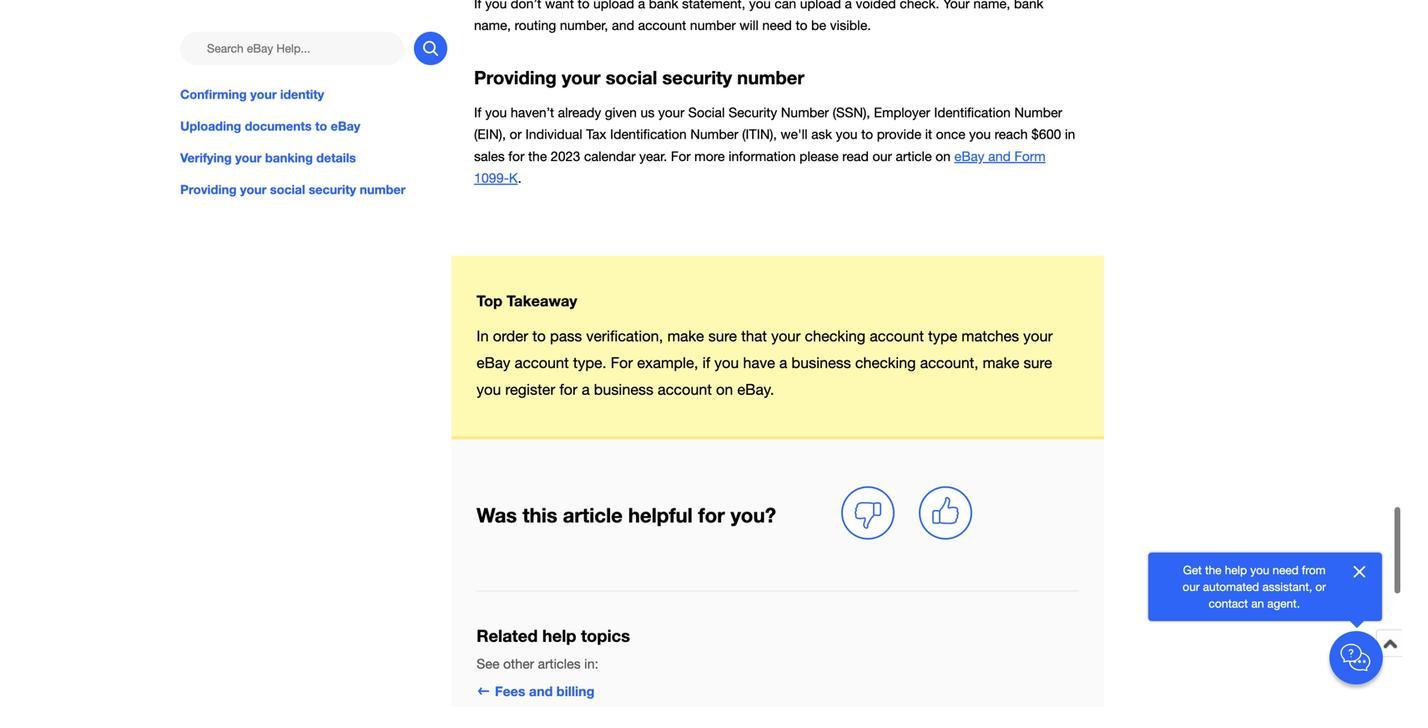 Task type: vqa. For each thing, say whether or not it's contained in the screenshot.
type. at the left bottom
yes



Task type: locate. For each thing, give the bounding box(es) containing it.
security
[[662, 66, 732, 88], [309, 182, 356, 197]]

if up (ein),
[[474, 105, 482, 120]]

0 vertical spatial identification
[[934, 105, 1011, 120]]

an
[[1252, 596, 1264, 610]]

confirming
[[180, 87, 247, 102]]

on inside in order to pass verification, make sure that your checking account type matches your ebay account type. for example, if you have a business checking account, make sure you register for a business account on ebay.
[[716, 381, 733, 398]]

1 vertical spatial number
[[737, 66, 805, 88]]

and inside ebay and form 1099-k
[[988, 148, 1011, 164]]

0 horizontal spatial and
[[529, 683, 553, 699]]

0 horizontal spatial upload
[[593, 0, 634, 11]]

1 vertical spatial article
[[563, 503, 623, 527]]

the
[[528, 148, 547, 164], [1205, 563, 1222, 577]]

0 horizontal spatial bank
[[649, 0, 678, 11]]

2 vertical spatial for
[[698, 503, 725, 527]]

2 horizontal spatial and
[[988, 148, 1011, 164]]

1 horizontal spatial bank
[[1014, 0, 1044, 11]]

social
[[606, 66, 657, 88], [270, 182, 305, 197]]

0 vertical spatial business
[[792, 354, 851, 371]]

1 vertical spatial for
[[611, 354, 633, 371]]

and inside the if you don't want to upload a bank statement, you can upload a voided check. your name, bank name, routing number, and account number will need to be visible.
[[612, 18, 634, 33]]

your right matches
[[1024, 327, 1053, 345]]

for right year.
[[671, 148, 691, 164]]

name,
[[974, 0, 1011, 11], [474, 18, 511, 33]]

security up social
[[662, 66, 732, 88]]

given
[[605, 105, 637, 120]]

to
[[578, 0, 590, 11], [796, 18, 808, 33], [315, 119, 327, 134], [861, 127, 873, 142], [533, 327, 546, 345]]

make up example, at the bottom left
[[668, 327, 704, 345]]

2 upload from the left
[[800, 0, 841, 11]]

will
[[740, 18, 759, 33]]

2 if from the top
[[474, 105, 482, 120]]

1 horizontal spatial article
[[896, 148, 932, 164]]

checking
[[805, 327, 866, 345], [855, 354, 916, 371]]

tax
[[586, 127, 606, 142]]

ebay up details
[[331, 119, 360, 134]]

1 horizontal spatial identification
[[934, 105, 1011, 120]]

1 horizontal spatial help
[[1225, 563, 1247, 577]]

business right the have
[[792, 354, 851, 371]]

number
[[690, 18, 736, 33], [737, 66, 805, 88], [360, 182, 406, 197]]

bank left statement,
[[649, 0, 678, 11]]

ebay inside ebay and form 1099-k
[[955, 148, 985, 164]]

and down reach
[[988, 148, 1011, 164]]

name, down don't
[[474, 18, 511, 33]]

1 horizontal spatial for
[[560, 381, 578, 398]]

that
[[741, 327, 767, 345]]

name, right your on the right top
[[974, 0, 1011, 11]]

ebay down in
[[477, 354, 511, 371]]

agent.
[[1268, 596, 1300, 610]]

account up register
[[515, 354, 569, 371]]

for up k
[[508, 148, 525, 164]]

type.
[[573, 354, 607, 371]]

0 vertical spatial for
[[671, 148, 691, 164]]

2 bank from the left
[[1014, 0, 1044, 11]]

help inside get the help you need from our automated assistant, or contact an agent.
[[1225, 563, 1247, 577]]

get the help you need from our automated assistant, or contact an agent.
[[1183, 563, 1326, 610]]

1 vertical spatial social
[[270, 182, 305, 197]]

to inside in order to pass verification, make sure that your checking account type matches your ebay account type. for example, if you have a business checking account, make sure you register for a business account on ebay.
[[533, 327, 546, 345]]

0 vertical spatial providing
[[474, 66, 557, 88]]

article right the this at the left bottom
[[563, 503, 623, 527]]

to up read
[[861, 127, 873, 142]]

the down individual
[[528, 148, 547, 164]]

providing inside "link"
[[180, 182, 237, 197]]

ebay
[[331, 119, 360, 134], [955, 148, 985, 164], [477, 354, 511, 371]]

2 horizontal spatial number
[[737, 66, 805, 88]]

uploading
[[180, 119, 241, 134]]

it
[[925, 127, 932, 142]]

1 vertical spatial providing
[[180, 182, 237, 197]]

and right the number,
[[612, 18, 634, 33]]

1 horizontal spatial or
[[1316, 580, 1326, 593]]

if inside the if you don't want to upload a bank statement, you can upload a voided check. your name, bank name, routing number, and account number will need to be visible.
[[474, 0, 482, 11]]

or down "from" on the right bottom
[[1316, 580, 1326, 593]]

our
[[873, 148, 892, 164], [1183, 580, 1200, 593]]

security down details
[[309, 182, 356, 197]]

a down type. on the bottom of page
[[582, 381, 590, 398]]

checking left "account,"
[[855, 354, 916, 371]]

1 horizontal spatial on
[[936, 148, 951, 164]]

your right us
[[658, 105, 685, 120]]

1 vertical spatial and
[[988, 148, 1011, 164]]

0 horizontal spatial providing
[[180, 182, 237, 197]]

number up security
[[737, 66, 805, 88]]

the right get
[[1205, 563, 1222, 577]]

0 horizontal spatial need
[[762, 18, 792, 33]]

0 vertical spatial on
[[936, 148, 951, 164]]

get
[[1183, 563, 1202, 577]]

ebay inside uploading documents to ebay link
[[331, 119, 360, 134]]

reach
[[995, 127, 1028, 142]]

check.
[[900, 0, 939, 11]]

for
[[671, 148, 691, 164], [611, 354, 633, 371]]

upload up the number,
[[593, 0, 634, 11]]

ebay down once
[[955, 148, 985, 164]]

in
[[477, 327, 489, 345]]

0 vertical spatial for
[[508, 148, 525, 164]]

for down type. on the bottom of page
[[560, 381, 578, 398]]

1 horizontal spatial name,
[[974, 0, 1011, 11]]

0 horizontal spatial on
[[716, 381, 733, 398]]

2 vertical spatial ebay
[[477, 354, 511, 371]]

on down once
[[936, 148, 951, 164]]

0 vertical spatial and
[[612, 18, 634, 33]]

bank right your on the right top
[[1014, 0, 1044, 11]]

on left 'ebay.'
[[716, 381, 733, 398]]

your inside the confirming your identity link
[[250, 87, 277, 102]]

billing
[[557, 683, 595, 699]]

0 horizontal spatial sure
[[708, 327, 737, 345]]

checking right that
[[805, 327, 866, 345]]

0 horizontal spatial number
[[360, 182, 406, 197]]

form
[[1015, 148, 1046, 164]]

you up assistant,
[[1251, 563, 1270, 577]]

fees
[[495, 683, 525, 699]]

social down banking
[[270, 182, 305, 197]]

if inside if you haven't already given us your social security number (ssn), employer identification number (ein), or individual tax identification number (itin), we'll ask you to provide it once you reach $600 in sales for the 2023 calendar year. for more information please read our article on
[[474, 105, 482, 120]]

0 horizontal spatial article
[[563, 503, 623, 527]]

for down 'verification,'
[[611, 354, 633, 371]]

if left don't
[[474, 0, 482, 11]]

0 vertical spatial number
[[690, 18, 736, 33]]

0 horizontal spatial the
[[528, 148, 547, 164]]

for left you?
[[698, 503, 725, 527]]

1 horizontal spatial for
[[671, 148, 691, 164]]

identification
[[934, 105, 1011, 120], [610, 127, 687, 142]]

2 horizontal spatial ebay
[[955, 148, 985, 164]]

0 horizontal spatial for
[[508, 148, 525, 164]]

1 vertical spatial help
[[542, 626, 576, 646]]

haven't
[[511, 105, 554, 120]]

this
[[523, 503, 557, 527]]

0 vertical spatial security
[[662, 66, 732, 88]]

need up assistant,
[[1273, 563, 1299, 577]]

year.
[[639, 148, 667, 164]]

1 vertical spatial name,
[[474, 18, 511, 33]]

number up the more
[[691, 127, 739, 142]]

you left don't
[[485, 0, 507, 11]]

number inside "link"
[[360, 182, 406, 197]]

your up uploading documents to ebay
[[250, 87, 277, 102]]

1 horizontal spatial number
[[690, 18, 736, 33]]

to inside if you haven't already given us your social security number (ssn), employer identification number (ein), or individual tax identification number (itin), we'll ask you to provide it once you reach $600 in sales for the 2023 calendar year. for more information please read our article on
[[861, 127, 873, 142]]

number up the we'll
[[781, 105, 829, 120]]

0 vertical spatial help
[[1225, 563, 1247, 577]]

2 vertical spatial number
[[360, 182, 406, 197]]

0 vertical spatial if
[[474, 0, 482, 11]]

providing up the haven't
[[474, 66, 557, 88]]

1 horizontal spatial social
[[606, 66, 657, 88]]

information
[[729, 148, 796, 164]]

help up "articles"
[[542, 626, 576, 646]]

1 horizontal spatial the
[[1205, 563, 1222, 577]]

number down statement,
[[690, 18, 736, 33]]

number up '$600'
[[1015, 105, 1063, 120]]

documents
[[245, 119, 312, 134]]

our right read
[[873, 148, 892, 164]]

1 horizontal spatial and
[[612, 18, 634, 33]]

0 vertical spatial the
[[528, 148, 547, 164]]

security inside providing your social security number "link"
[[309, 182, 356, 197]]

Search eBay Help... text field
[[180, 32, 404, 65]]

0 horizontal spatial providing your social security number
[[180, 182, 406, 197]]

0 vertical spatial name,
[[974, 0, 1011, 11]]

1 horizontal spatial need
[[1273, 563, 1299, 577]]

1 vertical spatial make
[[983, 354, 1020, 371]]

identification down us
[[610, 127, 687, 142]]

see
[[477, 656, 500, 672]]

need
[[762, 18, 792, 33], [1273, 563, 1299, 577]]

1 horizontal spatial business
[[792, 354, 851, 371]]

to down the confirming your identity link
[[315, 119, 327, 134]]

0 horizontal spatial for
[[611, 354, 633, 371]]

your down uploading documents to ebay
[[235, 150, 262, 165]]

your inside verifying your banking details link
[[235, 150, 262, 165]]

providing down verifying on the top left of the page
[[180, 182, 237, 197]]

provide
[[877, 127, 922, 142]]

in order to pass verification, make sure that your checking account type matches your ebay account type. for example, if you have a business checking account, make sure you register for a business account on ebay.
[[477, 327, 1053, 398]]

1 vertical spatial if
[[474, 105, 482, 120]]

you inside get the help you need from our automated assistant, or contact an agent.
[[1251, 563, 1270, 577]]

our down get
[[1183, 580, 1200, 593]]

make down matches
[[983, 354, 1020, 371]]

uploading documents to ebay link
[[180, 117, 447, 135]]

details
[[316, 150, 356, 165]]

0 horizontal spatial security
[[309, 182, 356, 197]]

upload
[[593, 0, 634, 11], [800, 0, 841, 11]]

0 horizontal spatial our
[[873, 148, 892, 164]]

1 vertical spatial for
[[560, 381, 578, 398]]

1 horizontal spatial providing
[[474, 66, 557, 88]]

1 horizontal spatial ebay
[[477, 354, 511, 371]]

or inside if you haven't already given us your social security number (ssn), employer identification number (ein), or individual tax identification number (itin), we'll ask you to provide it once you reach $600 in sales for the 2023 calendar year. for more information please read our article on
[[510, 127, 522, 142]]

1 vertical spatial our
[[1183, 580, 1200, 593]]

1 vertical spatial or
[[1316, 580, 1326, 593]]

social
[[688, 105, 725, 120]]

voided
[[856, 0, 896, 11]]

once
[[936, 127, 966, 142]]

for
[[508, 148, 525, 164], [560, 381, 578, 398], [698, 503, 725, 527]]

a left statement,
[[638, 0, 645, 11]]

1 horizontal spatial make
[[983, 354, 1020, 371]]

0 horizontal spatial or
[[510, 127, 522, 142]]

providing your social security number up us
[[474, 66, 805, 88]]

you right if
[[715, 354, 739, 371]]

1 horizontal spatial our
[[1183, 580, 1200, 593]]

confirming your identity link
[[180, 85, 447, 104]]

help up "automated"
[[1225, 563, 1247, 577]]

1 vertical spatial identification
[[610, 127, 687, 142]]

providing your social security number down banking
[[180, 182, 406, 197]]

social inside "link"
[[270, 182, 305, 197]]

us
[[641, 105, 655, 120]]

1 vertical spatial sure
[[1024, 354, 1052, 371]]

on
[[936, 148, 951, 164], [716, 381, 733, 398]]

1 vertical spatial checking
[[855, 354, 916, 371]]

account down example, at the bottom left
[[658, 381, 712, 398]]

we'll
[[781, 127, 808, 142]]

need inside get the help you need from our automated assistant, or contact an agent.
[[1273, 563, 1299, 577]]

0 vertical spatial need
[[762, 18, 792, 33]]

1 horizontal spatial upload
[[800, 0, 841, 11]]

0 horizontal spatial social
[[270, 182, 305, 197]]

providing your social security number
[[474, 66, 805, 88], [180, 182, 406, 197]]

and
[[612, 18, 634, 33], [988, 148, 1011, 164], [529, 683, 553, 699]]

and for ebay and form 1099-k
[[988, 148, 1011, 164]]

or right (ein),
[[510, 127, 522, 142]]

2 vertical spatial and
[[529, 683, 553, 699]]

1 if from the top
[[474, 0, 482, 11]]

article inside if you haven't already given us your social security number (ssn), employer identification number (ein), or individual tax identification number (itin), we'll ask you to provide it once you reach $600 in sales for the 2023 calendar year. for more information please read our article on
[[896, 148, 932, 164]]

your down verifying your banking details
[[240, 182, 267, 197]]

number down verifying your banking details link
[[360, 182, 406, 197]]

0 horizontal spatial make
[[668, 327, 704, 345]]

business down type. on the bottom of page
[[594, 381, 654, 398]]

0 horizontal spatial name,
[[474, 18, 511, 33]]

example,
[[637, 354, 698, 371]]

visible.
[[830, 18, 871, 33]]

1 upload from the left
[[593, 0, 634, 11]]

social up given
[[606, 66, 657, 88]]

1 vertical spatial security
[[309, 182, 356, 197]]

sure
[[708, 327, 737, 345], [1024, 354, 1052, 371]]

number
[[781, 105, 829, 120], [1015, 105, 1063, 120], [691, 127, 739, 142]]

need down can
[[762, 18, 792, 33]]

1 vertical spatial ebay
[[955, 148, 985, 164]]

be
[[811, 18, 826, 33]]

1 vertical spatial need
[[1273, 563, 1299, 577]]

0 vertical spatial article
[[896, 148, 932, 164]]

if
[[474, 0, 482, 11], [474, 105, 482, 120]]

1 vertical spatial providing your social security number
[[180, 182, 406, 197]]

article down provide
[[896, 148, 932, 164]]

account,
[[920, 354, 979, 371]]

business
[[792, 354, 851, 371], [594, 381, 654, 398]]

0 vertical spatial or
[[510, 127, 522, 142]]

to left pass at the top left of the page
[[533, 327, 546, 345]]

bank
[[649, 0, 678, 11], [1014, 0, 1044, 11]]

was this article helpful for you?
[[477, 503, 776, 527]]

0 vertical spatial make
[[668, 327, 704, 345]]

identification up once
[[934, 105, 1011, 120]]

1 vertical spatial business
[[594, 381, 654, 398]]

for inside if you haven't already given us your social security number (ssn), employer identification number (ein), or individual tax identification number (itin), we'll ask you to provide it once you reach $600 in sales for the 2023 calendar year. for more information please read our article on
[[508, 148, 525, 164]]

.
[[518, 170, 522, 186]]

1 horizontal spatial providing your social security number
[[474, 66, 805, 88]]

0 vertical spatial sure
[[708, 327, 737, 345]]

0 horizontal spatial ebay
[[331, 119, 360, 134]]

(itin),
[[742, 127, 777, 142]]

employer
[[874, 105, 931, 120]]

and down see other articles in:
[[529, 683, 553, 699]]

account down statement,
[[638, 18, 686, 33]]

see other articles in:
[[477, 656, 599, 672]]

number inside the if you don't want to upload a bank statement, you can upload a voided check. your name, bank name, routing number, and account number will need to be visible.
[[690, 18, 736, 33]]

upload up be
[[800, 0, 841, 11]]

for inside in order to pass verification, make sure that your checking account type matches your ebay account type. for example, if you have a business checking account, make sure you register for a business account on ebay.
[[611, 354, 633, 371]]

0 vertical spatial ebay
[[331, 119, 360, 134]]

k
[[509, 170, 518, 186]]

account left type
[[870, 327, 924, 345]]



Task type: describe. For each thing, give the bounding box(es) containing it.
verifying your banking details link
[[180, 149, 447, 167]]

(ein),
[[474, 127, 506, 142]]

more
[[695, 148, 725, 164]]

for inside in order to pass verification, make sure that your checking account type matches your ebay account type. for example, if you have a business checking account, make sure you register for a business account on ebay.
[[560, 381, 578, 398]]

if you haven't already given us your social security number (ssn), employer identification number (ein), or individual tax identification number (itin), we'll ask you to provide it once you reach $600 in sales for the 2023 calendar year. for more information please read our article on
[[474, 105, 1075, 164]]

if you don't want to upload a bank statement, you can upload a voided check. your name, bank name, routing number, and account number will need to be visible.
[[474, 0, 1044, 33]]

automated
[[1203, 580, 1259, 593]]

from
[[1302, 563, 1326, 577]]

to inside uploading documents to ebay link
[[315, 119, 327, 134]]

1 bank from the left
[[649, 0, 678, 11]]

0 vertical spatial social
[[606, 66, 657, 88]]

confirming your identity
[[180, 87, 324, 102]]

our inside get the help you need from our automated assistant, or contact an agent.
[[1183, 580, 1200, 593]]

top
[[477, 292, 503, 310]]

you left register
[[477, 381, 501, 398]]

ebay.
[[737, 381, 774, 398]]

get the help you need from our automated assistant, or contact an agent. tooltip
[[1175, 562, 1334, 612]]

your up already
[[562, 66, 601, 88]]

to left be
[[796, 18, 808, 33]]

don't
[[511, 0, 541, 11]]

in:
[[584, 656, 599, 672]]

ebay inside in order to pass verification, make sure that your checking account type matches your ebay account type. for example, if you have a business checking account, make sure you register for a business account on ebay.
[[477, 354, 511, 371]]

0 horizontal spatial help
[[542, 626, 576, 646]]

providing your social security number inside providing your social security number "link"
[[180, 182, 406, 197]]

1 horizontal spatial security
[[662, 66, 732, 88]]

fees and billing
[[495, 683, 595, 699]]

calendar
[[584, 148, 636, 164]]

our inside if you haven't already given us your social security number (ssn), employer identification number (ein), or individual tax identification number (itin), we'll ask you to provide it once you reach $600 in sales for the 2023 calendar year. for more information please read our article on
[[873, 148, 892, 164]]

want
[[545, 0, 574, 11]]

fees and billing link
[[477, 683, 595, 699]]

you up will
[[749, 0, 771, 11]]

have
[[743, 354, 775, 371]]

the inside get the help you need from our automated assistant, or contact an agent.
[[1205, 563, 1222, 577]]

your right that
[[771, 327, 801, 345]]

your inside if you haven't already given us your social security number (ssn), employer identification number (ein), or individual tax identification number (itin), we'll ask you to provide it once you reach $600 in sales for the 2023 calendar year. for more information please read our article on
[[658, 105, 685, 120]]

routing
[[515, 18, 556, 33]]

your
[[943, 0, 970, 11]]

pass
[[550, 327, 582, 345]]

2 horizontal spatial for
[[698, 503, 725, 527]]

need inside the if you don't want to upload a bank statement, you can upload a voided check. your name, bank name, routing number, and account number will need to be visible.
[[762, 18, 792, 33]]

please
[[800, 148, 839, 164]]

number,
[[560, 18, 608, 33]]

2023
[[551, 148, 581, 164]]

0 vertical spatial providing your social security number
[[474, 66, 805, 88]]

account inside the if you don't want to upload a bank statement, you can upload a voided check. your name, bank name, routing number, and account number will need to be visible.
[[638, 18, 686, 33]]

individual
[[526, 127, 582, 142]]

was
[[477, 503, 517, 527]]

0 vertical spatial checking
[[805, 327, 866, 345]]

identity
[[280, 87, 324, 102]]

top takeaway
[[477, 292, 577, 310]]

you?
[[731, 503, 776, 527]]

1099-
[[474, 170, 509, 186]]

topics
[[581, 626, 630, 646]]

your inside providing your social security number "link"
[[240, 182, 267, 197]]

if for if you don't want to upload a bank statement, you can upload a voided check. your name, bank name, routing number, and account number will need to be visible.
[[474, 0, 482, 11]]

already
[[558, 105, 601, 120]]

if
[[703, 354, 710, 371]]

you right once
[[969, 127, 991, 142]]

matches
[[962, 327, 1019, 345]]

register
[[505, 381, 555, 398]]

if for if you haven't already given us your social security number (ssn), employer identification number (ein), or individual tax identification number (itin), we'll ask you to provide it once you reach $600 in sales for the 2023 calendar year. for more information please read our article on
[[474, 105, 482, 120]]

can
[[775, 0, 796, 11]]

a right the have
[[779, 354, 787, 371]]

0 horizontal spatial identification
[[610, 127, 687, 142]]

related
[[477, 626, 538, 646]]

1 horizontal spatial sure
[[1024, 354, 1052, 371]]

articles
[[538, 656, 581, 672]]

uploading documents to ebay
[[180, 119, 360, 134]]

a up 'visible.'
[[845, 0, 852, 11]]

other
[[503, 656, 534, 672]]

helpful
[[628, 503, 693, 527]]

related help topics
[[477, 626, 630, 646]]

assistant,
[[1263, 580, 1312, 593]]

statement,
[[682, 0, 746, 11]]

0 horizontal spatial number
[[691, 127, 739, 142]]

$600
[[1032, 127, 1061, 142]]

to up the number,
[[578, 0, 590, 11]]

ask
[[811, 127, 832, 142]]

or inside get the help you need from our automated assistant, or contact an agent.
[[1316, 580, 1326, 593]]

in
[[1065, 127, 1075, 142]]

ebay and form 1099-k link
[[474, 148, 1046, 186]]

0 horizontal spatial business
[[594, 381, 654, 398]]

takeaway
[[507, 292, 577, 310]]

providing your social security number link
[[180, 180, 447, 199]]

on inside if you haven't already given us your social security number (ssn), employer identification number (ein), or individual tax identification number (itin), we'll ask you to provide it once you reach $600 in sales for the 2023 calendar year. for more information please read our article on
[[936, 148, 951, 164]]

1 horizontal spatial number
[[781, 105, 829, 120]]

and for fees and billing
[[529, 683, 553, 699]]

(ssn),
[[833, 105, 870, 120]]

you down (ssn), on the top of page
[[836, 127, 858, 142]]

verifying your banking details
[[180, 150, 356, 165]]

verifying
[[180, 150, 232, 165]]

for inside if you haven't already given us your social security number (ssn), employer identification number (ein), or individual tax identification number (itin), we'll ask you to provide it once you reach $600 in sales for the 2023 calendar year. for more information please read our article on
[[671, 148, 691, 164]]

verification,
[[586, 327, 663, 345]]

banking
[[265, 150, 313, 165]]

order
[[493, 327, 528, 345]]

type
[[928, 327, 958, 345]]

you up (ein),
[[485, 105, 507, 120]]

read
[[842, 148, 869, 164]]

2 horizontal spatial number
[[1015, 105, 1063, 120]]

sales
[[474, 148, 505, 164]]

the inside if you haven't already given us your social security number (ssn), employer identification number (ein), or individual tax identification number (itin), we'll ask you to provide it once you reach $600 in sales for the 2023 calendar year. for more information please read our article on
[[528, 148, 547, 164]]

security
[[729, 105, 777, 120]]



